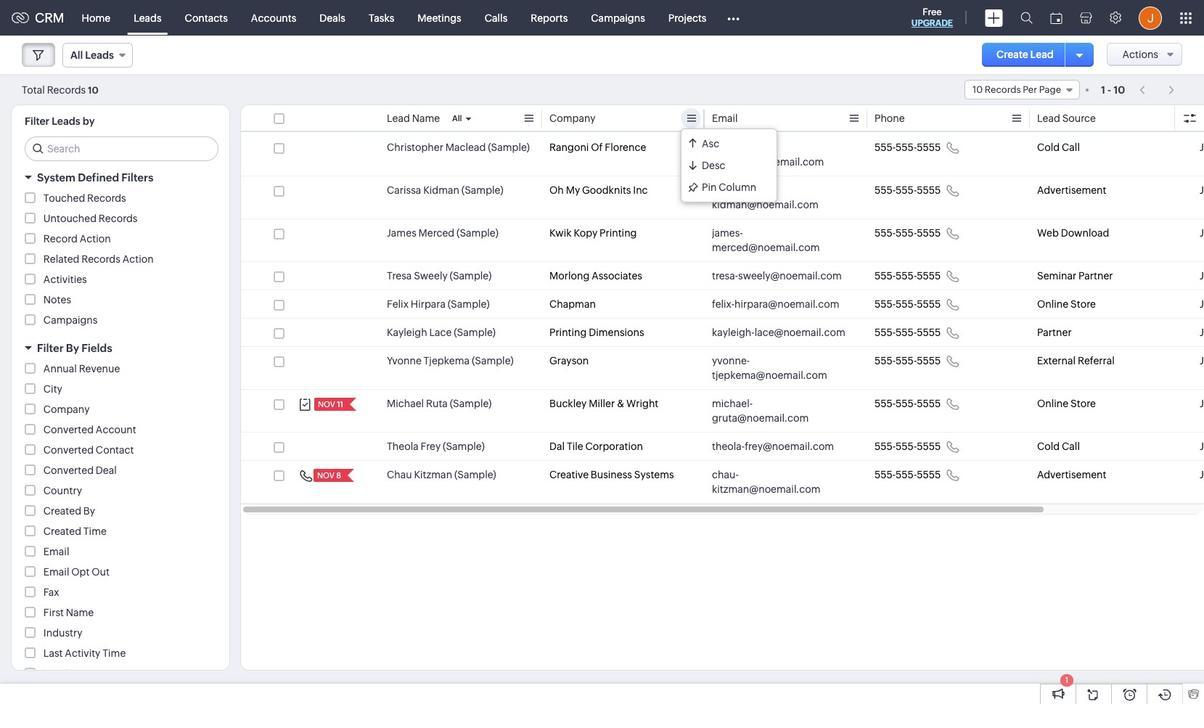 Task type: locate. For each thing, give the bounding box(es) containing it.
by up created time
[[83, 505, 95, 517]]

0 vertical spatial name
[[412, 112, 440, 124]]

2 store from the top
[[1071, 398, 1096, 409]]

by up "annual revenue"
[[66, 342, 79, 354]]

2 advertisement from the top
[[1037, 469, 1106, 480]]

1 horizontal spatial partner
[[1079, 270, 1113, 282]]

8 555-555-5555 from the top
[[875, 398, 941, 409]]

leads inside all leads field
[[85, 49, 114, 61]]

records down record action
[[81, 253, 120, 265]]

leads right home link
[[134, 12, 162, 24]]

online down external
[[1037, 398, 1069, 409]]

0 horizontal spatial all
[[70, 49, 83, 61]]

records down touched records
[[99, 213, 138, 224]]

revenue
[[79, 363, 120, 375]]

1 advertisement from the top
[[1037, 184, 1106, 196]]

2 created from the top
[[43, 525, 81, 537]]

6 5555 from the top
[[917, 327, 941, 338]]

lace
[[429, 327, 452, 338]]

partner up external
[[1037, 327, 1072, 338]]

partner right seminar
[[1079, 270, 1113, 282]]

10 right -
[[1114, 84, 1125, 95]]

converted up country
[[43, 465, 94, 476]]

4 5555 from the top
[[917, 270, 941, 282]]

kidman
[[423, 184, 459, 196]]

leads for filter leads by
[[52, 115, 80, 127]]

9 je from the top
[[1200, 441, 1204, 452]]

michael ruta (sample) link
[[387, 396, 492, 411]]

5555 for kayleigh-lace@noemail.com
[[917, 327, 941, 338]]

name right first
[[66, 607, 94, 618]]

1 vertical spatial 1
[[1065, 676, 1069, 684]]

nov for chau
[[317, 471, 335, 480]]

yvonne-
[[712, 355, 750, 367]]

records for touched
[[87, 192, 126, 204]]

(sample) right maclead
[[488, 142, 530, 153]]

rangoni
[[549, 142, 589, 153]]

chau kitzman (sample)
[[387, 469, 496, 480]]

(sample) right merced
[[457, 227, 499, 239]]

web download
[[1037, 227, 1109, 239]]

3 5555 from the top
[[917, 227, 941, 239]]

555-555-5555 for michael- gruta@noemail.com
[[875, 398, 941, 409]]

1 online from the top
[[1037, 298, 1069, 310]]

0 vertical spatial converted
[[43, 424, 94, 435]]

2 online store from the top
[[1037, 398, 1096, 409]]

industry
[[43, 627, 82, 639]]

online store
[[1037, 298, 1096, 310], [1037, 398, 1096, 409]]

0 vertical spatial call
[[1062, 142, 1080, 153]]

store for michael- gruta@noemail.com
[[1071, 398, 1096, 409]]

0 vertical spatial action
[[80, 233, 111, 245]]

0 horizontal spatial company
[[43, 404, 90, 415]]

all for all leads
[[70, 49, 83, 61]]

555-555-5555 for tresa-sweely@noemail.com
[[875, 270, 941, 282]]

miller
[[589, 398, 615, 409]]

555-555-5555 for theola-frey@noemail.com
[[875, 441, 941, 452]]

0 vertical spatial filter
[[25, 115, 49, 127]]

filter down the total
[[25, 115, 49, 127]]

annual
[[43, 363, 77, 375]]

search image
[[1020, 12, 1033, 24]]

&
[[617, 398, 624, 409]]

3 converted from the top
[[43, 465, 94, 476]]

0 vertical spatial 1
[[1101, 84, 1105, 95]]

filter for filter leads by
[[25, 115, 49, 127]]

555-
[[875, 142, 896, 153], [896, 142, 917, 153], [875, 184, 896, 196], [896, 184, 917, 196], [875, 227, 896, 239], [896, 227, 917, 239], [875, 270, 896, 282], [896, 270, 917, 282], [875, 298, 896, 310], [896, 298, 917, 310], [875, 327, 896, 338], [896, 327, 917, 338], [875, 355, 896, 367], [896, 355, 917, 367], [875, 398, 896, 409], [896, 398, 917, 409], [875, 441, 896, 452], [896, 441, 917, 452], [875, 469, 896, 480], [896, 469, 917, 480]]

1 horizontal spatial all
[[452, 114, 462, 123]]

7 555-555-5555 from the top
[[875, 355, 941, 367]]

morlong associates
[[549, 270, 642, 282]]

1 je from the top
[[1200, 142, 1204, 153]]

action up related records action
[[80, 233, 111, 245]]

(sample) for carissa kidman (sample)
[[461, 184, 503, 196]]

cold for theola-frey@noemail.com
[[1037, 441, 1060, 452]]

advertisement for chau- kitzman@noemail.com
[[1037, 469, 1106, 480]]

lead right create
[[1030, 49, 1054, 60]]

store
[[1071, 298, 1096, 310], [1071, 398, 1096, 409]]

2 555-555-5555 from the top
[[875, 184, 941, 196]]

maclead@noemail.com
[[712, 156, 824, 168]]

all up total records 10
[[70, 49, 83, 61]]

555-555-5555 for yvonne- tjepkema@noemail.com
[[875, 355, 941, 367]]

kidman@noemail.com
[[712, 199, 819, 210]]

1 cold from the top
[[1037, 142, 1060, 153]]

(sample) up kayleigh lace (sample) link
[[448, 298, 490, 310]]

1 store from the top
[[1071, 298, 1096, 310]]

untouched
[[43, 213, 97, 224]]

company
[[549, 112, 596, 124], [43, 404, 90, 415]]

2 cold call from the top
[[1037, 441, 1080, 452]]

email
[[712, 112, 738, 124], [43, 546, 69, 557], [43, 566, 69, 578]]

(sample) right lace
[[454, 327, 496, 338]]

row group
[[241, 134, 1204, 504]]

2 vertical spatial name
[[65, 668, 93, 679]]

1 vertical spatial cold call
[[1037, 441, 1080, 452]]

(sample) inside james merced (sample) link
[[457, 227, 499, 239]]

0 vertical spatial created
[[43, 505, 81, 517]]

gruta@noemail.com
[[712, 412, 809, 424]]

4 je from the top
[[1200, 270, 1204, 282]]

filter for filter by fields
[[37, 342, 64, 354]]

desc
[[702, 160, 725, 171]]

555-555-5555 for felix-hirpara@noemail.com
[[875, 298, 941, 310]]

(sample) for michael ruta (sample)
[[450, 398, 492, 409]]

4 555-555-5555 from the top
[[875, 270, 941, 282]]

records for related
[[81, 253, 120, 265]]

action down untouched records
[[122, 253, 154, 265]]

10 je from the top
[[1200, 469, 1204, 480]]

5555 for carissa- kidman@noemail.com
[[917, 184, 941, 196]]

tasks link
[[357, 0, 406, 35]]

2 horizontal spatial leads
[[134, 12, 162, 24]]

0 horizontal spatial partner
[[1037, 327, 1072, 338]]

1 - 10
[[1101, 84, 1125, 95]]

records inside 'field'
[[985, 84, 1021, 95]]

nov left 8
[[317, 471, 335, 480]]

je for tresa-sweely@noemail.com
[[1200, 270, 1204, 282]]

7 je from the top
[[1200, 355, 1204, 367]]

1 vertical spatial all
[[452, 114, 462, 123]]

navigation
[[1132, 79, 1182, 100]]

(sample) for james merced (sample)
[[457, 227, 499, 239]]

call for theola-frey@noemail.com
[[1062, 441, 1080, 452]]

1 horizontal spatial by
[[83, 505, 95, 517]]

records for total
[[47, 84, 86, 95]]

filter inside dropdown button
[[37, 342, 64, 354]]

(sample) inside 'michael ruta (sample)' link
[[450, 398, 492, 409]]

1 vertical spatial company
[[43, 404, 90, 415]]

1 vertical spatial converted
[[43, 444, 94, 456]]

created down country
[[43, 505, 81, 517]]

2 5555 from the top
[[917, 184, 941, 196]]

(sample) inside yvonne tjepkema (sample) link
[[472, 355, 514, 367]]

lead for lead source
[[1037, 112, 1060, 124]]

1 converted from the top
[[43, 424, 94, 435]]

wright
[[626, 398, 659, 409]]

phone
[[875, 112, 905, 124]]

yvonne tjepkema (sample)
[[387, 355, 514, 367]]

dimensions
[[589, 327, 644, 338]]

(sample) inside theola frey (sample) link
[[443, 441, 485, 452]]

printing up grayson on the bottom left of page
[[549, 327, 587, 338]]

michael- gruta@noemail.com link
[[712, 396, 846, 425]]

nov for michael
[[318, 400, 335, 409]]

total records 10
[[22, 84, 99, 95]]

lead up christopher
[[387, 112, 410, 124]]

calendar image
[[1050, 12, 1063, 24]]

2 vertical spatial converted
[[43, 465, 94, 476]]

corporation
[[585, 441, 643, 452]]

email up fax
[[43, 566, 69, 578]]

converted for converted account
[[43, 424, 94, 435]]

kopy
[[574, 227, 598, 239]]

email down created time
[[43, 546, 69, 557]]

(sample) for yvonne tjepkema (sample)
[[472, 355, 514, 367]]

1 vertical spatial advertisement
[[1037, 469, 1106, 480]]

1 vertical spatial online
[[1037, 398, 1069, 409]]

0 vertical spatial store
[[1071, 298, 1096, 310]]

records left the per
[[985, 84, 1021, 95]]

5 5555 from the top
[[917, 298, 941, 310]]

christopher maclead (sample)
[[387, 142, 530, 153]]

0 vertical spatial cold
[[1037, 142, 1060, 153]]

0 vertical spatial all
[[70, 49, 83, 61]]

(sample) inside kayleigh lace (sample) link
[[454, 327, 496, 338]]

1 vertical spatial nov
[[317, 471, 335, 480]]

1 vertical spatial filter
[[37, 342, 64, 354]]

1 cold call from the top
[[1037, 142, 1080, 153]]

nov
[[318, 400, 335, 409], [317, 471, 335, 480]]

filter by fields button
[[12, 335, 229, 361]]

5 555-555-5555 from the top
[[875, 298, 941, 310]]

555-555-5555
[[875, 142, 941, 153], [875, 184, 941, 196], [875, 227, 941, 239], [875, 270, 941, 282], [875, 298, 941, 310], [875, 327, 941, 338], [875, 355, 941, 367], [875, 398, 941, 409], [875, 441, 941, 452], [875, 469, 941, 480]]

1 last from the top
[[43, 647, 63, 659]]

1 vertical spatial email
[[43, 546, 69, 557]]

converted up converted deal
[[43, 444, 94, 456]]

created down created by
[[43, 525, 81, 537]]

email up asc
[[712, 112, 738, 124]]

cold
[[1037, 142, 1060, 153], [1037, 441, 1060, 452]]

tresa sweely (sample)
[[387, 270, 492, 282]]

10 5555 from the top
[[917, 469, 941, 480]]

0 vertical spatial advertisement
[[1037, 184, 1106, 196]]

online store down seminar partner
[[1037, 298, 1096, 310]]

(sample) right frey
[[443, 441, 485, 452]]

0 horizontal spatial 1
[[1065, 676, 1069, 684]]

(sample) right tjepkema at the left bottom of the page
[[472, 355, 514, 367]]

1 created from the top
[[43, 505, 81, 517]]

by inside dropdown button
[[66, 342, 79, 354]]

related
[[43, 253, 79, 265]]

1 vertical spatial action
[[122, 253, 154, 265]]

(sample) inside carissa kidman (sample) link
[[461, 184, 503, 196]]

2 je from the top
[[1200, 184, 1204, 196]]

(sample) inside the tresa sweely (sample) link
[[450, 270, 492, 282]]

1 horizontal spatial campaigns
[[591, 12, 645, 24]]

leads left by at the top left
[[52, 115, 80, 127]]

felix hirpara (sample) link
[[387, 297, 490, 311]]

1 vertical spatial partner
[[1037, 327, 1072, 338]]

referral
[[1078, 355, 1115, 367]]

0 horizontal spatial action
[[80, 233, 111, 245]]

je for james- merced@noemail.com
[[1200, 227, 1204, 239]]

1 for 1
[[1065, 676, 1069, 684]]

2 online from the top
[[1037, 398, 1069, 409]]

8 5555 from the top
[[917, 398, 941, 409]]

leads
[[134, 12, 162, 24], [85, 49, 114, 61], [52, 115, 80, 127]]

leads down home
[[85, 49, 114, 61]]

(sample) for felix hirpara (sample)
[[448, 298, 490, 310]]

10 555-555-5555 from the top
[[875, 469, 941, 480]]

pin column
[[702, 181, 756, 193]]

(sample) inside christopher maclead (sample) link
[[488, 142, 530, 153]]

3 555-555-5555 from the top
[[875, 227, 941, 239]]

records up filter leads by
[[47, 84, 86, 95]]

tjepkema
[[424, 355, 470, 367]]

1 vertical spatial cold
[[1037, 441, 1060, 452]]

2 horizontal spatial 10
[[1114, 84, 1125, 95]]

0 horizontal spatial printing
[[549, 327, 587, 338]]

(sample) right kitzman
[[454, 469, 496, 480]]

0 vertical spatial leads
[[134, 12, 162, 24]]

yvonne- tjepkema@noemail.com
[[712, 355, 827, 381]]

1 vertical spatial created
[[43, 525, 81, 537]]

oh my goodknits inc
[[549, 184, 648, 196]]

contacts link
[[173, 0, 239, 35]]

3 je from the top
[[1200, 227, 1204, 239]]

0 vertical spatial campaigns
[[591, 12, 645, 24]]

dal tile corporation
[[549, 441, 643, 452]]

2 last from the top
[[43, 668, 63, 679]]

9 5555 from the top
[[917, 441, 941, 452]]

0 vertical spatial last
[[43, 647, 63, 659]]

2 vertical spatial email
[[43, 566, 69, 578]]

seminar
[[1037, 270, 1076, 282]]

(sample) right sweely
[[450, 270, 492, 282]]

0 vertical spatial online
[[1037, 298, 1069, 310]]

created for created time
[[43, 525, 81, 537]]

1 vertical spatial online store
[[1037, 398, 1096, 409]]

campaigns down "notes"
[[43, 314, 98, 326]]

1 call from the top
[[1062, 142, 1080, 153]]

2 cold from the top
[[1037, 441, 1060, 452]]

1 vertical spatial last
[[43, 668, 63, 679]]

james merced (sample)
[[387, 227, 499, 239]]

name for first name
[[66, 607, 94, 618]]

nov 8
[[317, 471, 341, 480]]

je for felix-hirpara@noemail.com
[[1200, 298, 1204, 310]]

converted account
[[43, 424, 136, 435]]

converted up converted contact
[[43, 424, 94, 435]]

7 5555 from the top
[[917, 355, 941, 367]]

name
[[412, 112, 440, 124], [66, 607, 94, 618], [65, 668, 93, 679]]

records down defined at the top of page
[[87, 192, 126, 204]]

0 vertical spatial company
[[549, 112, 596, 124]]

online down seminar
[[1037, 298, 1069, 310]]

call for christopher- maclead@noemail.com
[[1062, 142, 1080, 153]]

campaigns
[[591, 12, 645, 24], [43, 314, 98, 326]]

lead down page at top right
[[1037, 112, 1060, 124]]

filter up annual
[[37, 342, 64, 354]]

time right activity
[[103, 647, 126, 659]]

all inside all leads field
[[70, 49, 83, 61]]

1 horizontal spatial 10
[[973, 84, 983, 95]]

(sample) right kidman
[[461, 184, 503, 196]]

account
[[96, 424, 136, 435]]

nov 8 link
[[314, 469, 342, 482]]

nov left 11
[[318, 400, 335, 409]]

10 for 1 - 10
[[1114, 84, 1125, 95]]

search element
[[1012, 0, 1042, 36]]

last down industry
[[43, 647, 63, 659]]

6 555-555-5555 from the top
[[875, 327, 941, 338]]

associates
[[592, 270, 642, 282]]

lead for lead name
[[387, 112, 410, 124]]

calls link
[[473, 0, 519, 35]]

carissa kidman (sample)
[[387, 184, 503, 196]]

company up rangoni
[[549, 112, 596, 124]]

untouched records
[[43, 213, 138, 224]]

1 555-555-5555 from the top
[[875, 142, 941, 153]]

frey
[[421, 441, 441, 452]]

james- merced@noemail.com
[[712, 227, 820, 253]]

(sample) right ruta
[[450, 398, 492, 409]]

(sample) inside felix hirpara (sample) link
[[448, 298, 490, 310]]

1 horizontal spatial 1
[[1101, 84, 1105, 95]]

1 horizontal spatial action
[[122, 253, 154, 265]]

1 vertical spatial by
[[83, 505, 95, 517]]

10 inside total records 10
[[88, 85, 99, 95]]

defined
[[78, 171, 119, 184]]

converted
[[43, 424, 94, 435], [43, 444, 94, 456], [43, 465, 94, 476]]

je for chau- kitzman@noemail.com
[[1200, 469, 1204, 480]]

time down created by
[[83, 525, 107, 537]]

upgrade
[[911, 18, 953, 28]]

hirpara@noemail.com
[[735, 298, 839, 310]]

accounts
[[251, 12, 296, 24]]

country
[[43, 485, 82, 496]]

inc
[[633, 184, 648, 196]]

company down city
[[43, 404, 90, 415]]

5555 for felix-hirpara@noemail.com
[[917, 298, 941, 310]]

0 vertical spatial printing
[[600, 227, 637, 239]]

1 vertical spatial campaigns
[[43, 314, 98, 326]]

10 up by at the top left
[[88, 85, 99, 95]]

je for yvonne- tjepkema@noemail.com
[[1200, 355, 1204, 367]]

last down last activity time
[[43, 668, 63, 679]]

0 vertical spatial online store
[[1037, 298, 1096, 310]]

8 je from the top
[[1200, 398, 1204, 409]]

campaigns right reports link
[[591, 12, 645, 24]]

reports link
[[519, 0, 579, 35]]

1 5555 from the top
[[917, 142, 941, 153]]

name for lead name
[[412, 112, 440, 124]]

5555 for yvonne- tjepkema@noemail.com
[[917, 355, 941, 367]]

5 je from the top
[[1200, 298, 1204, 310]]

store down external referral
[[1071, 398, 1096, 409]]

all up christopher maclead (sample) in the left top of the page
[[452, 114, 462, 123]]

1 horizontal spatial leads
[[85, 49, 114, 61]]

accounts link
[[239, 0, 308, 35]]

1 vertical spatial store
[[1071, 398, 1096, 409]]

0 horizontal spatial leads
[[52, 115, 80, 127]]

goodknits
[[582, 184, 631, 196]]

1 vertical spatial name
[[66, 607, 94, 618]]

total
[[22, 84, 45, 95]]

by
[[83, 115, 95, 127]]

online store down external referral
[[1037, 398, 1096, 409]]

1 online store from the top
[[1037, 298, 1096, 310]]

Search text field
[[25, 137, 218, 160]]

2 call from the top
[[1062, 441, 1080, 452]]

0 vertical spatial nov
[[318, 400, 335, 409]]

9 555-555-5555 from the top
[[875, 441, 941, 452]]

je for theola-frey@noemail.com
[[1200, 441, 1204, 452]]

online for felix-hirpara@noemail.com
[[1037, 298, 1069, 310]]

10 left the per
[[973, 84, 983, 95]]

6 je from the top
[[1200, 327, 1204, 338]]

0 horizontal spatial 10
[[88, 85, 99, 95]]

buckley miller & wright
[[549, 398, 659, 409]]

profile image
[[1139, 6, 1162, 29]]

2 converted from the top
[[43, 444, 94, 456]]

0 vertical spatial cold call
[[1037, 142, 1080, 153]]

store down seminar partner
[[1071, 298, 1096, 310]]

0 horizontal spatial by
[[66, 342, 79, 354]]

(sample) inside chau kitzman (sample) link
[[454, 469, 496, 480]]

5555 for james- merced@noemail.com
[[917, 227, 941, 239]]

0 vertical spatial by
[[66, 342, 79, 354]]

printing right kopy
[[600, 227, 637, 239]]

2 vertical spatial leads
[[52, 115, 80, 127]]

1 vertical spatial leads
[[85, 49, 114, 61]]

name up christopher
[[412, 112, 440, 124]]

online for michael- gruta@noemail.com
[[1037, 398, 1069, 409]]

last activity time
[[43, 647, 126, 659]]

name down activity
[[65, 668, 93, 679]]

1 horizontal spatial printing
[[600, 227, 637, 239]]

1 vertical spatial call
[[1062, 441, 1080, 452]]



Task type: vqa. For each thing, say whether or not it's contained in the screenshot.
Tara related to krismarrier@noemail.co m
no



Task type: describe. For each thing, give the bounding box(es) containing it.
activities
[[43, 274, 87, 285]]

tresa-
[[712, 270, 738, 282]]

create lead
[[997, 49, 1054, 60]]

(sample) for kayleigh lace (sample)
[[454, 327, 496, 338]]

contacts
[[185, 12, 228, 24]]

(sample) for christopher maclead (sample)
[[488, 142, 530, 153]]

james merced (sample) link
[[387, 226, 499, 240]]

0 horizontal spatial campaigns
[[43, 314, 98, 326]]

10 Records Per Page field
[[965, 80, 1080, 99]]

rangoni of florence
[[549, 142, 646, 153]]

(sample) for tresa sweely (sample)
[[450, 270, 492, 282]]

creative business systems
[[549, 469, 674, 480]]

je for michael- gruta@noemail.com
[[1200, 398, 1204, 409]]

projects
[[668, 12, 707, 24]]

filters
[[121, 171, 153, 184]]

felix-hirpara@noemail.com link
[[712, 297, 839, 311]]

store for felix-hirpara@noemail.com
[[1071, 298, 1096, 310]]

system
[[37, 171, 75, 184]]

row group containing christopher maclead (sample)
[[241, 134, 1204, 504]]

james-
[[712, 227, 743, 239]]

8
[[336, 471, 341, 480]]

0 vertical spatial email
[[712, 112, 738, 124]]

felix
[[387, 298, 409, 310]]

christopher maclead (sample) link
[[387, 140, 530, 155]]

oh
[[549, 184, 564, 196]]

-
[[1108, 84, 1111, 95]]

leads inside leads link
[[134, 12, 162, 24]]

carissa-
[[712, 184, 748, 196]]

create menu element
[[976, 0, 1012, 35]]

maclead
[[445, 142, 486, 153]]

cold call for christopher- maclead@noemail.com
[[1037, 142, 1080, 153]]

meetings
[[418, 12, 461, 24]]

activity
[[65, 647, 100, 659]]

leads for all leads
[[85, 49, 114, 61]]

555-555-5555 for chau- kitzman@noemail.com
[[875, 469, 941, 480]]

0 vertical spatial time
[[83, 525, 107, 537]]

cold call for theola-frey@noemail.com
[[1037, 441, 1080, 452]]

created for created by
[[43, 505, 81, 517]]

christopher- maclead@noemail.com link
[[712, 140, 846, 169]]

(sample) for chau kitzman (sample)
[[454, 469, 496, 480]]

free upgrade
[[911, 7, 953, 28]]

converted for converted contact
[[43, 444, 94, 456]]

hirpara
[[411, 298, 446, 310]]

theola-frey@noemail.com link
[[712, 439, 834, 454]]

florence
[[605, 142, 646, 153]]

kayleigh-
[[712, 327, 755, 338]]

1 vertical spatial time
[[103, 647, 126, 659]]

converted contact
[[43, 444, 134, 456]]

morlong
[[549, 270, 590, 282]]

records for untouched
[[99, 213, 138, 224]]

je for kayleigh-lace@noemail.com
[[1200, 327, 1204, 338]]

10 for total records 10
[[88, 85, 99, 95]]

records for 10
[[985, 84, 1021, 95]]

chau
[[387, 469, 412, 480]]

kayleigh lace (sample) link
[[387, 325, 496, 340]]

chau- kitzman@noemail.com
[[712, 469, 821, 495]]

1 for 1 - 10
[[1101, 84, 1105, 95]]

theola
[[387, 441, 419, 452]]

sweely
[[414, 270, 448, 282]]

filter leads by
[[25, 115, 95, 127]]

campaigns link
[[579, 0, 657, 35]]

kwik
[[549, 227, 572, 239]]

chau-
[[712, 469, 739, 480]]

cold for christopher- maclead@noemail.com
[[1037, 142, 1060, 153]]

web
[[1037, 227, 1059, 239]]

buckley
[[549, 398, 587, 409]]

record action
[[43, 233, 111, 245]]

last for last activity time
[[43, 647, 63, 659]]

systems
[[634, 469, 674, 480]]

notes
[[43, 294, 71, 306]]

5555 for tresa-sweely@noemail.com
[[917, 270, 941, 282]]

james
[[387, 227, 416, 239]]

online store for felix-hirpara@noemail.com
[[1037, 298, 1096, 310]]

creative
[[549, 469, 589, 480]]

email opt out
[[43, 566, 110, 578]]

5555 for chau- kitzman@noemail.com
[[917, 469, 941, 480]]

lead inside button
[[1030, 49, 1054, 60]]

column
[[719, 181, 756, 193]]

meetings link
[[406, 0, 473, 35]]

of
[[591, 142, 603, 153]]

5555 for theola-frey@noemail.com
[[917, 441, 941, 452]]

(sample) for theola frey (sample)
[[443, 441, 485, 452]]

all leads
[[70, 49, 114, 61]]

555-555-5555 for christopher- maclead@noemail.com
[[875, 142, 941, 153]]

city
[[43, 383, 62, 395]]

michael-
[[712, 398, 753, 409]]

by for filter
[[66, 342, 79, 354]]

chau kitzman (sample) link
[[387, 467, 496, 482]]

create menu image
[[985, 9, 1003, 26]]

source
[[1062, 112, 1096, 124]]

je for carissa- kidman@noemail.com
[[1200, 184, 1204, 196]]

carissa- kidman@noemail.com
[[712, 184, 819, 210]]

555-555-5555 for james- merced@noemail.com
[[875, 227, 941, 239]]

theola frey (sample)
[[387, 441, 485, 452]]

filter by fields
[[37, 342, 112, 354]]

deals link
[[308, 0, 357, 35]]

home link
[[70, 0, 122, 35]]

0 vertical spatial partner
[[1079, 270, 1113, 282]]

contact
[[96, 444, 134, 456]]

name for last name
[[65, 668, 93, 679]]

11
[[337, 400, 343, 409]]

converted for converted deal
[[43, 465, 94, 476]]

yvonne
[[387, 355, 422, 367]]

felix-
[[712, 298, 735, 310]]

5555 for christopher- maclead@noemail.com
[[917, 142, 941, 153]]

created time
[[43, 525, 107, 537]]

555-555-5555 for carissa- kidman@noemail.com
[[875, 184, 941, 196]]

theola-frey@noemail.com
[[712, 441, 834, 452]]

dal
[[549, 441, 565, 452]]

page
[[1039, 84, 1061, 95]]

chau- kitzman@noemail.com link
[[712, 467, 846, 496]]

by for created
[[83, 505, 95, 517]]

1 horizontal spatial company
[[549, 112, 596, 124]]

theola frey (sample) link
[[387, 439, 485, 454]]

1 vertical spatial printing
[[549, 327, 587, 338]]

All Leads field
[[62, 43, 133, 67]]

Other Modules field
[[718, 6, 749, 29]]

last name
[[43, 668, 93, 679]]

last for last name
[[43, 668, 63, 679]]

10 inside 'field'
[[973, 84, 983, 95]]

je for christopher- maclead@noemail.com
[[1200, 142, 1204, 153]]

tresa sweely (sample) link
[[387, 269, 492, 283]]

carissa kidman (sample) link
[[387, 183, 503, 197]]

create
[[997, 49, 1028, 60]]

5555 for michael- gruta@noemail.com
[[917, 398, 941, 409]]

grayson
[[549, 355, 589, 367]]

all for all
[[452, 114, 462, 123]]

tasks
[[369, 12, 394, 24]]

555-555-5555 for kayleigh-lace@noemail.com
[[875, 327, 941, 338]]

opt
[[71, 566, 90, 578]]

profile element
[[1130, 0, 1171, 35]]

online store for michael- gruta@noemail.com
[[1037, 398, 1096, 409]]

kwik kopy printing
[[549, 227, 637, 239]]

christopher- maclead@noemail.com
[[712, 142, 824, 168]]

pin
[[702, 181, 717, 193]]

touched records
[[43, 192, 126, 204]]

calls
[[485, 12, 508, 24]]

carissa- kidman@noemail.com link
[[712, 183, 846, 212]]

advertisement for carissa- kidman@noemail.com
[[1037, 184, 1106, 196]]



